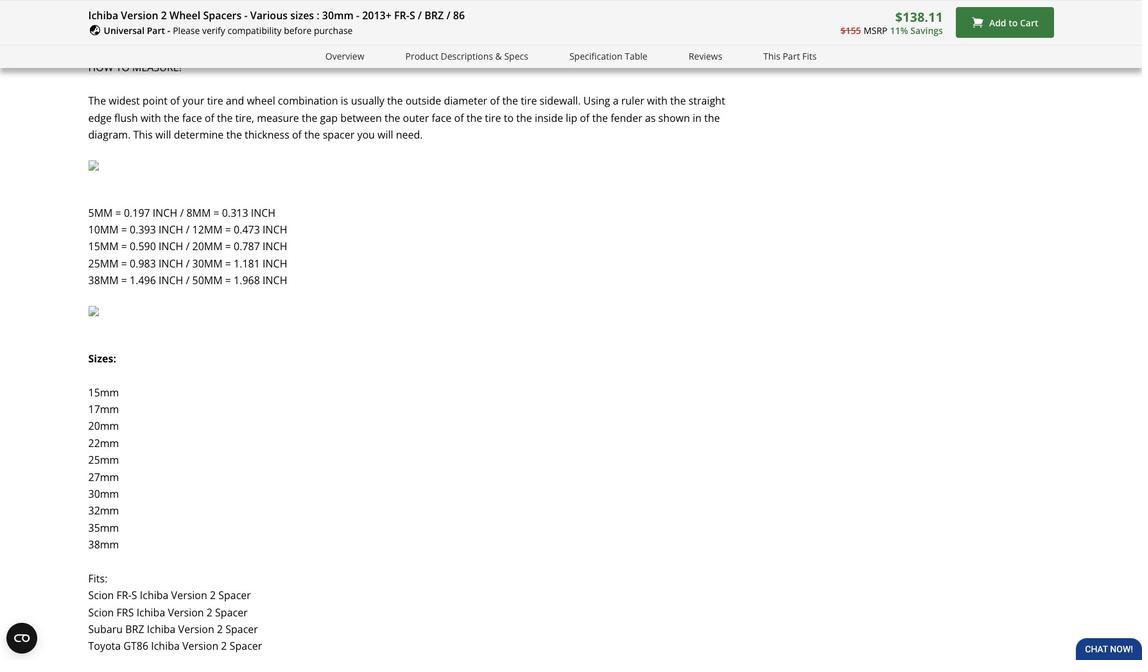 Task type: locate. For each thing, give the bounding box(es) containing it.
the
[[387, 94, 403, 108], [503, 94, 518, 108], [670, 94, 686, 108], [164, 111, 180, 125], [217, 111, 233, 125], [302, 111, 318, 125], [385, 111, 400, 125], [467, 111, 482, 125], [517, 111, 532, 125], [592, 111, 608, 125], [704, 111, 720, 125], [226, 128, 242, 142], [304, 128, 320, 142]]

this down flush
[[133, 128, 153, 142]]

of down measure
[[292, 128, 302, 142]]

0 horizontal spatial brz
[[125, 623, 144, 637]]

straight
[[689, 94, 725, 108]]

86
[[453, 8, 465, 22]]

0 horizontal spatial -
[[167, 24, 170, 37]]

= left 0.983 at the left top
[[121, 257, 127, 271]]

how
[[88, 60, 113, 74]]

25mm
[[88, 454, 119, 468]]

inch right 1.968
[[263, 274, 287, 288]]

table
[[625, 50, 648, 62]]

1 vertical spatial brz
[[125, 623, 144, 637]]

0 horizontal spatial to
[[504, 111, 514, 125]]

face down your
[[182, 111, 202, 125]]

scion
[[88, 589, 114, 603], [88, 606, 114, 620]]

0 vertical spatial part
[[147, 24, 165, 37]]

$155
[[841, 24, 861, 37]]

part left fits
[[783, 50, 800, 62]]

will
[[155, 128, 171, 142], [378, 128, 393, 142]]

specification table link
[[570, 49, 648, 64]]

product descriptions & specs link
[[406, 49, 529, 64]]

1 horizontal spatial 30mm
[[322, 8, 354, 22]]

the down diameter
[[467, 111, 482, 125]]

part for this
[[783, 50, 800, 62]]

1 vertical spatial this
[[133, 128, 153, 142]]

1 vertical spatial scion
[[88, 606, 114, 620]]

overview link
[[325, 49, 364, 64]]

tire down diameter
[[485, 111, 501, 125]]

s right 2013+
[[410, 8, 415, 22]]

1 horizontal spatial part
[[783, 50, 800, 62]]

fr- up frs
[[117, 589, 132, 603]]

and
[[226, 94, 244, 108]]

50mm
[[192, 274, 223, 288]]

= down 0.313
[[225, 223, 231, 237]]

12mm
[[192, 223, 223, 237]]

-
[[244, 8, 248, 22], [356, 8, 360, 22], [167, 24, 170, 37]]

inside
[[535, 111, 563, 125]]

between
[[340, 111, 382, 125]]

0 horizontal spatial face
[[182, 111, 202, 125]]

tire left and
[[207, 94, 223, 108]]

this inside the widest point of your tire and wheel combination is usually the outside diameter of the tire sidewall. using a ruler with the straight edge flush with the face of the tire, measure the gap between the outer face of the tire to the inside lip of the fender as shown in the diagram. this will determine the thickness of the spacer you will need.
[[133, 128, 153, 142]]

= left 1.968
[[225, 274, 231, 288]]

to left inside
[[504, 111, 514, 125]]

add to cart
[[990, 16, 1039, 29]]

reviews
[[689, 50, 723, 62]]

0.787
[[234, 240, 260, 254]]

- left please at the top left
[[167, 24, 170, 37]]

20mm
[[88, 420, 119, 434]]

scion up subaru
[[88, 606, 114, 620]]

overview
[[325, 50, 364, 62]]

will down point
[[155, 128, 171, 142]]

product descriptions & specs
[[406, 50, 529, 62]]

5mm = 0.197 inch / 8mm = 0.313 inch 10mm = 0.393 inch / 12mm = 0.473 inch 15mm = 0.590 inch / 20mm = 0.787 inch 25mm = 0.983 inch / 30mm = 1.181 inch 38mm = 1.496 inch / 50mm = 1.968 inch
[[88, 206, 287, 288]]

ichiba
[[88, 8, 118, 22], [140, 589, 169, 603], [137, 606, 165, 620], [147, 623, 176, 637], [151, 640, 180, 654]]

inch right 0.473
[[263, 223, 287, 237]]

0 vertical spatial 30mm
[[322, 8, 354, 22]]

inch
[[153, 206, 177, 220], [251, 206, 276, 220], [159, 223, 183, 237], [263, 223, 287, 237], [159, 240, 183, 254], [263, 240, 287, 254], [159, 257, 183, 271], [263, 257, 287, 271], [159, 274, 183, 288], [263, 274, 287, 288]]

face down outside
[[432, 111, 452, 125]]

1 horizontal spatial to
[[1009, 16, 1018, 29]]

specification table
[[570, 50, 648, 62]]

the down tire,
[[226, 128, 242, 142]]

this part fits
[[764, 50, 817, 62]]

point
[[143, 94, 168, 108]]

38mm
[[88, 274, 119, 288]]

brz left 86
[[425, 8, 444, 22]]

with up as
[[647, 94, 668, 108]]

msrp
[[864, 24, 888, 37]]

1 vertical spatial part
[[783, 50, 800, 62]]

s
[[410, 8, 415, 22], [132, 589, 137, 603]]

1 horizontal spatial s
[[410, 8, 415, 22]]

0 horizontal spatial part
[[147, 24, 165, 37]]

wheel
[[247, 94, 275, 108]]

0 vertical spatial brz
[[425, 8, 444, 22]]

the right in
[[704, 111, 720, 125]]

brz inside fits: scion fr-s ichiba version 2 spacer scion frs ichiba version 2 spacer subaru brz ichiba version 2 spacer toyota gt86 ichiba version 2 spacer
[[125, 623, 144, 637]]

0 horizontal spatial will
[[155, 128, 171, 142]]

2 horizontal spatial tire
[[521, 94, 537, 108]]

to right add
[[1009, 16, 1018, 29]]

brz for /
[[425, 8, 444, 22]]

measure!
[[132, 60, 182, 74]]

subaru
[[88, 623, 123, 637]]

:
[[317, 8, 320, 22]]

with
[[647, 94, 668, 108], [141, 111, 161, 125]]

s up frs
[[132, 589, 137, 603]]

this left fits
[[764, 50, 781, 62]]

scion down fits:
[[88, 589, 114, 603]]

with down point
[[141, 111, 161, 125]]

part left please at the top left
[[147, 24, 165, 37]]

5mm
[[88, 206, 113, 220]]

is
[[341, 94, 348, 108]]

1 horizontal spatial will
[[378, 128, 393, 142]]

/
[[418, 8, 422, 22], [447, 8, 451, 22], [180, 206, 184, 220], [186, 223, 190, 237], [186, 240, 190, 254], [186, 257, 190, 271], [186, 274, 190, 288]]

the right diameter
[[503, 94, 518, 108]]

15mm 17mm 20mm 22mm 25mm 27mm 30mm 32mm 35mm 38mm
[[88, 386, 119, 552]]

the left inside
[[517, 111, 532, 125]]

1.496
[[130, 274, 156, 288]]

1 horizontal spatial face
[[432, 111, 452, 125]]

= right "5mm"
[[115, 206, 121, 220]]

ichiba version 2 wheel spacers - various sizes : 30mm - 2013+ fr-s / brz / 86
[[88, 8, 465, 22]]

gt86
[[124, 640, 148, 654]]

30mm up 32mm
[[88, 487, 119, 502]]

1 horizontal spatial fr-
[[394, 8, 410, 22]]

1 vertical spatial s
[[132, 589, 137, 603]]

to
[[1009, 16, 1018, 29], [504, 111, 514, 125]]

spacer
[[219, 589, 251, 603], [215, 606, 248, 620], [226, 623, 258, 637], [230, 640, 262, 654]]

2
[[161, 8, 167, 22], [210, 589, 216, 603], [207, 606, 213, 620], [217, 623, 223, 637], [221, 640, 227, 654]]

- left 2013+
[[356, 8, 360, 22]]

of right diameter
[[490, 94, 500, 108]]

1.968
[[234, 274, 260, 288]]

0 horizontal spatial fr-
[[117, 589, 132, 603]]

30mm up purchase on the left top of page
[[322, 8, 354, 22]]

0 horizontal spatial s
[[132, 589, 137, 603]]

= left 0.787
[[225, 240, 231, 254]]

to inside button
[[1009, 16, 1018, 29]]

brz up gt86
[[125, 623, 144, 637]]

1 face from the left
[[182, 111, 202, 125]]

11%
[[890, 24, 909, 37]]

usually
[[351, 94, 385, 108]]

spacer
[[323, 128, 355, 142]]

- up 'compatibility'
[[244, 8, 248, 22]]

0 horizontal spatial tire
[[207, 94, 223, 108]]

0.393
[[130, 223, 156, 237]]

sizes
[[290, 8, 314, 22]]

35mm
[[88, 521, 119, 535]]

= right 8mm
[[214, 206, 219, 220]]

tire up inside
[[521, 94, 537, 108]]

1 horizontal spatial this
[[764, 50, 781, 62]]

30mm
[[322, 8, 354, 22], [88, 487, 119, 502]]

1 vertical spatial to
[[504, 111, 514, 125]]

= left 1.181
[[225, 257, 231, 271]]

of right lip
[[580, 111, 590, 125]]

1 vertical spatial with
[[141, 111, 161, 125]]

fr- right 2013+
[[394, 8, 410, 22]]

version
[[121, 8, 158, 22], [171, 589, 207, 603], [168, 606, 204, 620], [178, 623, 214, 637], [182, 640, 219, 654]]

will right you
[[378, 128, 393, 142]]

=
[[115, 206, 121, 220], [214, 206, 219, 220], [121, 223, 127, 237], [225, 223, 231, 237], [121, 240, 127, 254], [225, 240, 231, 254], [121, 257, 127, 271], [225, 257, 231, 271], [121, 274, 127, 288], [225, 274, 231, 288]]

1 horizontal spatial brz
[[425, 8, 444, 22]]

2 face from the left
[[432, 111, 452, 125]]

inch right the 0.393
[[159, 223, 183, 237]]

0 vertical spatial to
[[1009, 16, 1018, 29]]

how to measure!
[[88, 60, 182, 74]]

0 horizontal spatial this
[[133, 128, 153, 142]]

1 horizontal spatial with
[[647, 94, 668, 108]]

= left 1.496
[[121, 274, 127, 288]]

brz
[[425, 8, 444, 22], [125, 623, 144, 637]]

1 vertical spatial 30mm
[[88, 487, 119, 502]]

0 vertical spatial scion
[[88, 589, 114, 603]]

1 vertical spatial fr-
[[117, 589, 132, 603]]

of down diameter
[[454, 111, 464, 125]]

add to cart button
[[956, 7, 1054, 38]]



Task type: describe. For each thing, give the bounding box(es) containing it.
fits:
[[88, 572, 107, 586]]

20mm
[[192, 240, 223, 254]]

outer
[[403, 111, 429, 125]]

fits: scion fr-s ichiba version 2 spacer scion frs ichiba version 2 spacer subaru brz ichiba version 2 spacer toyota gt86 ichiba version 2 spacer
[[88, 572, 262, 654]]

fender
[[611, 111, 643, 125]]

please
[[173, 24, 200, 37]]

= left the 0.393
[[121, 223, 127, 237]]

the down combination
[[302, 111, 318, 125]]

before
[[284, 24, 312, 37]]

25mm
[[88, 257, 119, 271]]

1 horizontal spatial tire
[[485, 111, 501, 125]]

lip
[[566, 111, 578, 125]]

ruler
[[622, 94, 645, 108]]

0.983
[[130, 257, 156, 271]]

diameter
[[444, 94, 488, 108]]

universal
[[104, 24, 145, 37]]

1.181
[[234, 257, 260, 271]]

edge
[[88, 111, 112, 125]]

wheel
[[170, 8, 201, 22]]

fits
[[803, 50, 817, 62]]

cart
[[1020, 16, 1039, 29]]

the up shown
[[670, 94, 686, 108]]

27mm
[[88, 470, 119, 485]]

&
[[496, 50, 502, 62]]

sizes:
[[88, 352, 116, 366]]

various
[[250, 8, 288, 22]]

add
[[990, 16, 1007, 29]]

specs
[[504, 50, 529, 62]]

descriptions
[[441, 50, 493, 62]]

diagram.
[[88, 128, 131, 142]]

17mm
[[88, 403, 119, 417]]

spacers
[[203, 8, 242, 22]]

verify
[[202, 24, 225, 37]]

$138.11
[[896, 8, 943, 26]]

30mm
[[192, 257, 223, 271]]

sidewall.
[[540, 94, 581, 108]]

15mm
[[88, 240, 119, 254]]

toyota
[[88, 640, 121, 654]]

1 will from the left
[[155, 128, 171, 142]]

determine
[[174, 128, 224, 142]]

the down using
[[592, 111, 608, 125]]

0.313
[[222, 206, 248, 220]]

10mm
[[88, 223, 119, 237]]

0 horizontal spatial 30mm
[[88, 487, 119, 502]]

= left 0.590
[[121, 240, 127, 254]]

32mm
[[88, 504, 119, 518]]

1 scion from the top
[[88, 589, 114, 603]]

savings
[[911, 24, 943, 37]]

0.197
[[124, 206, 150, 220]]

inch right 1.181
[[263, 257, 287, 271]]

inch right 0.590
[[159, 240, 183, 254]]

inch up the 0.393
[[153, 206, 177, 220]]

0 vertical spatial this
[[764, 50, 781, 62]]

compatibility
[[228, 24, 282, 37]]

your
[[183, 94, 204, 108]]

brz for subaru
[[125, 623, 144, 637]]

the widest point of your tire and wheel combination is usually the outside diameter of the tire sidewall. using a ruler with the straight edge flush with the face of the tire, measure the gap between the outer face of the tire to the inside lip of the fender as shown in the diagram. this will determine the thickness of the spacer you will need.
[[88, 94, 725, 142]]

38mm
[[88, 538, 119, 552]]

1 horizontal spatial -
[[244, 8, 248, 22]]

of up determine
[[205, 111, 214, 125]]

specification
[[570, 50, 623, 62]]

as
[[645, 111, 656, 125]]

$138.11 $155 msrp 11% savings
[[841, 8, 943, 37]]

universal part - please verify compatibility before purchase
[[104, 24, 353, 37]]

of left your
[[170, 94, 180, 108]]

to inside the widest point of your tire and wheel combination is usually the outside diameter of the tire sidewall. using a ruler with the straight edge flush with the face of the tire, measure the gap between the outer face of the tire to the inside lip of the fender as shown in the diagram. this will determine the thickness of the spacer you will need.
[[504, 111, 514, 125]]

the down point
[[164, 111, 180, 125]]

combination
[[278, 94, 338, 108]]

using
[[584, 94, 610, 108]]

tire,
[[235, 111, 254, 125]]

purchase
[[314, 24, 353, 37]]

0.590
[[130, 240, 156, 254]]

this part fits link
[[764, 49, 817, 64]]

part for universal
[[147, 24, 165, 37]]

0 vertical spatial s
[[410, 8, 415, 22]]

reviews link
[[689, 49, 723, 64]]

the right the usually
[[387, 94, 403, 108]]

flush
[[114, 111, 138, 125]]

you
[[357, 128, 375, 142]]

inch right 0.983 at the left top
[[159, 257, 183, 271]]

gap
[[320, 111, 338, 125]]

fr- inside fits: scion fr-s ichiba version 2 spacer scion frs ichiba version 2 spacer subaru brz ichiba version 2 spacer toyota gt86 ichiba version 2 spacer
[[117, 589, 132, 603]]

inch up 0.473
[[251, 206, 276, 220]]

15mm
[[88, 386, 119, 400]]

inch right 0.787
[[263, 240, 287, 254]]

need.
[[396, 128, 423, 142]]

shown
[[659, 111, 690, 125]]

inch right 1.496
[[159, 274, 183, 288]]

0 vertical spatial fr-
[[394, 8, 410, 22]]

a
[[613, 94, 619, 108]]

the left outer
[[385, 111, 400, 125]]

s inside fits: scion fr-s ichiba version 2 spacer scion frs ichiba version 2 spacer subaru brz ichiba version 2 spacer toyota gt86 ichiba version 2 spacer
[[132, 589, 137, 603]]

the
[[88, 94, 106, 108]]

open widget image
[[6, 624, 37, 654]]

0 vertical spatial with
[[647, 94, 668, 108]]

in
[[693, 111, 702, 125]]

outside
[[406, 94, 441, 108]]

2 horizontal spatial -
[[356, 8, 360, 22]]

0 horizontal spatial with
[[141, 111, 161, 125]]

the left "spacer"
[[304, 128, 320, 142]]

thickness
[[245, 128, 290, 142]]

2013+
[[362, 8, 392, 22]]

2 will from the left
[[378, 128, 393, 142]]

the down and
[[217, 111, 233, 125]]

to
[[116, 60, 130, 74]]

2 scion from the top
[[88, 606, 114, 620]]



Task type: vqa. For each thing, say whether or not it's contained in the screenshot.
WRX inside the 2 In Stock 200-60-EXH-011 ETS Cat-Back Exhaust System w/ Muffler Resonated Blue Tips - 2022- 2023 Subaru WRX
no



